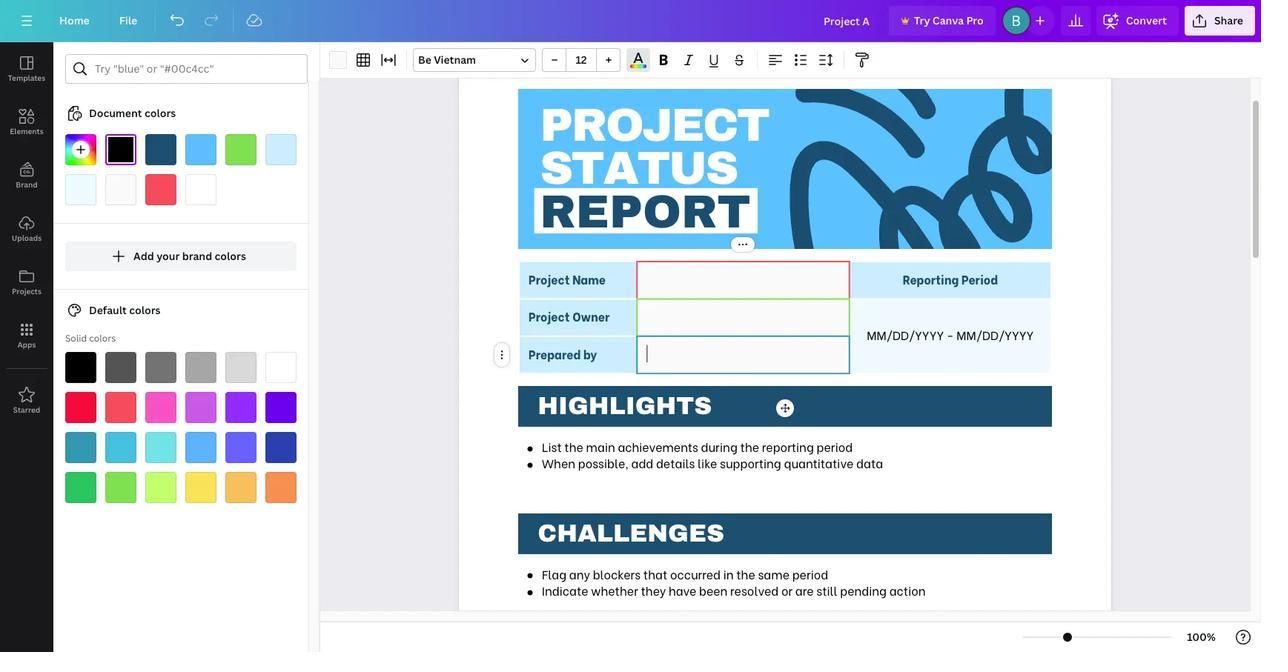 Task type: describe. For each thing, give the bounding box(es) containing it.
file
[[119, 13, 137, 27]]

side panel tab list
[[0, 42, 53, 428]]

starred
[[13, 405, 40, 415]]

possible,
[[578, 455, 629, 472]]

period inside the list the main achievements during the reporting period when possible, add details like supporting quantitative data
[[817, 438, 853, 455]]

period inside flag any blockers that occurred in the same period indicate whether they have been resolved or are still pending action
[[792, 566, 828, 583]]

100%
[[1187, 630, 1216, 644]]

orange #ff914d image
[[265, 472, 297, 503]]

pro
[[966, 13, 984, 27]]

vietnam
[[434, 53, 476, 67]]

colors for default colors
[[129, 303, 161, 317]]

uploads
[[12, 233, 42, 243]]

projects
[[12, 286, 42, 297]]

in
[[723, 566, 734, 583]]

convert button
[[1097, 6, 1179, 36]]

share button
[[1185, 6, 1255, 36]]

add
[[631, 455, 653, 472]]

pink #ff66c4 image
[[145, 392, 176, 423]]

dark turquoise #0097b2 image
[[65, 432, 96, 463]]

try canva pro button
[[889, 6, 996, 36]]

projects button
[[0, 256, 53, 309]]

apps button
[[0, 309, 53, 363]]

share
[[1215, 13, 1244, 27]]

like
[[698, 455, 717, 472]]

they
[[641, 582, 666, 599]]

or
[[781, 582, 793, 599]]

are
[[795, 582, 814, 599]]

royal blue #5271ff image
[[225, 432, 257, 463]]

be
[[418, 53, 431, 67]]

the right during on the bottom right
[[740, 438, 759, 455]]

0 horizontal spatial #fafafa image
[[105, 174, 136, 205]]

still
[[817, 582, 838, 599]]

peach #ffbd59 image
[[225, 472, 257, 503]]

orange #ff914d image
[[265, 472, 297, 503]]

list
[[542, 438, 562, 455]]

flag
[[542, 566, 567, 583]]

supporting
[[720, 455, 781, 472]]

your
[[157, 249, 180, 263]]

be vietnam
[[418, 53, 476, 67]]

try
[[914, 13, 930, 27]]

add your brand colors
[[134, 249, 246, 263]]

elements button
[[0, 96, 53, 149]]

cobalt blue #004aad image
[[265, 432, 297, 463]]

color range image
[[630, 65, 646, 68]]

quantitative
[[784, 455, 854, 472]]

brand
[[16, 179, 38, 190]]

aqua blue #0cc0df image
[[105, 432, 136, 463]]

light gray #d9d9d9 image
[[225, 352, 257, 383]]

that
[[643, 566, 668, 583]]

document colors
[[89, 106, 176, 120]]

add
[[134, 249, 154, 263]]

add a new color image
[[65, 134, 96, 165]]

peach #ffbd59 image
[[225, 472, 257, 503]]

light gray #d9d9d9 image
[[225, 352, 257, 383]]

black #000000 image
[[65, 352, 96, 383]]

turquoise blue #5ce1e6 image
[[145, 432, 176, 463]]

canva
[[933, 13, 964, 27]]

dark gray #545454 image
[[105, 352, 136, 383]]

report
[[540, 187, 751, 237]]

achievements
[[618, 438, 698, 455]]

1 horizontal spatial #fafafa image
[[329, 51, 347, 69]]

#fafafa image
[[105, 174, 136, 205]]

status
[[540, 143, 737, 194]]

Design title text field
[[812, 6, 883, 36]]

project
[[540, 100, 769, 150]]

main menu bar
[[0, 0, 1261, 42]]

none text field containing project status
[[459, 21, 1112, 653]]

details
[[656, 455, 695, 472]]

Try "blue" or "#00c4cc" search field
[[95, 55, 298, 83]]

try canva pro
[[914, 13, 984, 27]]

have
[[669, 582, 697, 599]]



Task type: vqa. For each thing, say whether or not it's contained in the screenshot.
File
yes



Task type: locate. For each thing, give the bounding box(es) containing it.
black #000000 image
[[65, 352, 96, 383]]

gray #737373 image
[[145, 352, 176, 383]]

#3cc0ff image
[[185, 134, 217, 165], [185, 134, 217, 165]]

solid
[[65, 332, 87, 345]]

dark gray #545454 image
[[105, 352, 136, 383]]

colors right brand
[[215, 249, 246, 263]]

colors inside the add your brand colors button
[[215, 249, 246, 263]]

be vietnam button
[[413, 48, 536, 72]]

the
[[565, 438, 584, 455], [740, 438, 759, 455], [736, 566, 755, 583]]

action
[[890, 582, 926, 599]]

the inside flag any blockers that occurred in the same period indicate whether they have been resolved or are still pending action
[[736, 566, 755, 583]]

add a new color image
[[65, 134, 96, 165]]

dark turquoise #0097b2 image
[[65, 432, 96, 463]]

#ff5757 image
[[145, 174, 176, 205], [145, 174, 176, 205]]

100% button
[[1178, 626, 1226, 650]]

resolved
[[730, 582, 779, 599]]

whether
[[591, 582, 638, 599]]

the right in
[[736, 566, 755, 583]]

default
[[89, 303, 127, 317]]

colors
[[145, 106, 176, 120], [215, 249, 246, 263], [129, 303, 161, 317], [89, 332, 116, 345]]

gray #737373 image
[[145, 352, 176, 383]]

0 vertical spatial #fafafa image
[[329, 51, 347, 69]]

apps
[[18, 340, 36, 350]]

aqua blue #0cc0df image
[[105, 432, 136, 463]]

group
[[542, 48, 621, 72]]

occurred
[[670, 566, 721, 583]]

colors for document colors
[[145, 106, 176, 120]]

main
[[586, 438, 615, 455]]

home link
[[47, 6, 101, 36]]

templates button
[[0, 42, 53, 96]]

elements
[[10, 126, 44, 136]]

period left data
[[817, 438, 853, 455]]

colors right solid
[[89, 332, 116, 345]]

any
[[569, 566, 590, 583]]

colors right default
[[129, 303, 161, 317]]

solid colors
[[65, 332, 116, 345]]

#edfaff image
[[65, 174, 96, 205], [65, 174, 96, 205]]

yellow #ffde59 image
[[185, 472, 217, 503]]

uploads button
[[0, 202, 53, 256]]

project status report
[[540, 100, 769, 237]]

pink #ff66c4 image
[[145, 392, 176, 423]]

colors right document
[[145, 106, 176, 120]]

#c7eeff image
[[265, 134, 297, 165], [265, 134, 297, 165]]

pending
[[840, 582, 887, 599]]

None text field
[[459, 21, 1112, 653]]

#ffffff image
[[185, 174, 217, 205], [185, 174, 217, 205]]

file button
[[107, 6, 149, 36]]

colors for solid colors
[[89, 332, 116, 345]]

turquoise blue #5ce1e6 image
[[145, 432, 176, 463]]

– – number field
[[571, 53, 592, 67]]

light blue #38b6ff image
[[185, 432, 217, 463], [185, 432, 217, 463]]

white #ffffff image
[[265, 352, 297, 383], [265, 352, 297, 383]]

magenta #cb6ce6 image
[[185, 392, 217, 423]]

purple #8c52ff image
[[225, 392, 257, 423], [225, 392, 257, 423]]

blockers
[[593, 566, 641, 583]]

0 vertical spatial period
[[817, 438, 853, 455]]

royal blue #5271ff image
[[225, 432, 257, 463]]

during
[[701, 438, 738, 455]]

data
[[856, 455, 883, 472]]

coral red #ff5757 image
[[105, 392, 136, 423], [105, 392, 136, 423]]

convert
[[1126, 13, 1167, 27]]

gray #a6a6a6 image
[[185, 352, 217, 383], [185, 352, 217, 383]]

brand
[[182, 249, 212, 263]]

green #00bf63 image
[[65, 472, 96, 503], [65, 472, 96, 503]]

#fafafa image
[[329, 51, 347, 69], [105, 174, 136, 205]]

cobalt blue #004aad image
[[265, 432, 297, 463]]

magenta #cb6ce6 image
[[185, 392, 217, 423]]

templates
[[8, 73, 45, 83]]

period
[[817, 438, 853, 455], [792, 566, 828, 583]]

#000000 image
[[105, 134, 136, 165], [105, 134, 136, 165]]

1 vertical spatial #fafafa image
[[105, 174, 136, 205]]

document
[[89, 106, 142, 120]]

lime #c1ff72 image
[[145, 472, 176, 503], [145, 472, 176, 503]]

add your brand colors button
[[65, 242, 297, 271]]

same
[[758, 566, 790, 583]]

when
[[542, 455, 575, 472]]

default colors
[[89, 303, 161, 317]]

reporting
[[762, 438, 814, 455]]

indicate
[[542, 582, 588, 599]]

#7ed957 image
[[225, 134, 257, 165], [225, 134, 257, 165]]

yellow #ffde59 image
[[185, 472, 217, 503]]

brand button
[[0, 149, 53, 202]]

1 vertical spatial period
[[792, 566, 828, 583]]

flag any blockers that occurred in the same period indicate whether they have been resolved or are still pending action
[[542, 566, 926, 599]]

color range image
[[630, 65, 646, 68]]

home
[[59, 13, 90, 27]]

list the main achievements during the reporting period when possible, add details like supporting quantitative data
[[542, 438, 883, 472]]

violet #5e17eb image
[[265, 392, 297, 423], [265, 392, 297, 423]]

period right same
[[792, 566, 828, 583]]

been
[[699, 582, 728, 599]]

bright red #ff3131 image
[[65, 392, 96, 423], [65, 392, 96, 423]]

#014f70 image
[[145, 134, 176, 165], [145, 134, 176, 165]]

the right list
[[565, 438, 584, 455]]

grass green #7ed957 image
[[105, 472, 136, 503], [105, 472, 136, 503]]

starred button
[[0, 374, 53, 428]]



